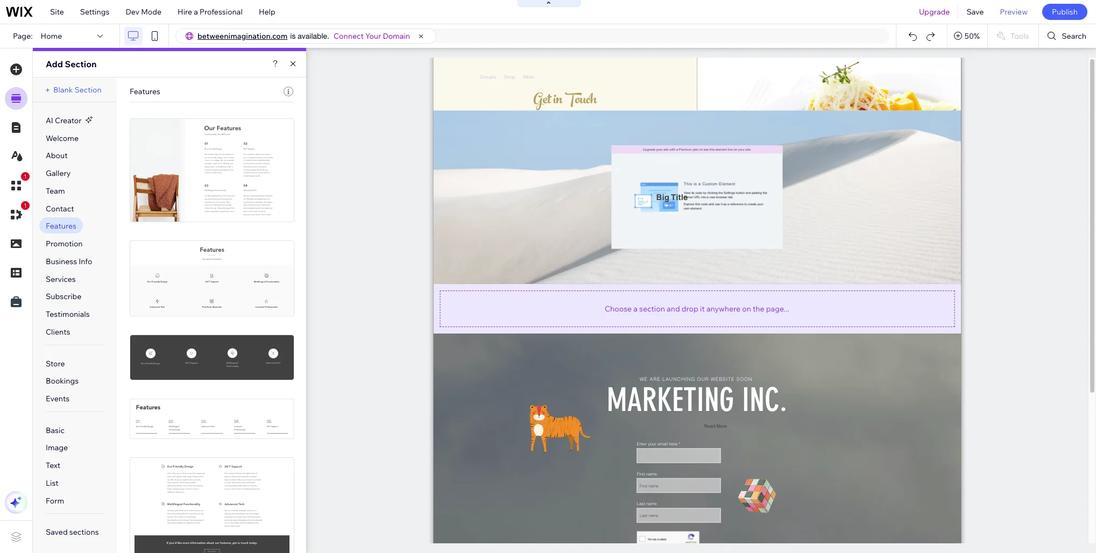 Task type: vqa. For each thing, say whether or not it's contained in the screenshot.
Home
yes



Task type: describe. For each thing, give the bounding box(es) containing it.
business
[[46, 257, 77, 266]]

1 1 button from the top
[[5, 172, 30, 197]]

basic
[[46, 426, 65, 435]]

clients
[[46, 327, 70, 337]]

home
[[41, 31, 62, 41]]

text
[[46, 461, 60, 471]]

connect
[[334, 31, 364, 41]]

your
[[365, 31, 381, 41]]

promotion
[[46, 239, 83, 249]]

tools
[[1011, 31, 1029, 41]]

1 for first 1 button from the bottom
[[24, 202, 27, 209]]

hire
[[178, 7, 192, 17]]

choose a section and drop it anywhere on the page...
[[605, 304, 790, 314]]

the
[[753, 304, 765, 314]]

on
[[742, 304, 751, 314]]

1 for 2nd 1 button from the bottom of the page
[[24, 173, 27, 180]]

tools button
[[988, 24, 1039, 48]]

save button
[[959, 0, 992, 24]]

ai creator
[[46, 116, 82, 125]]

dev mode
[[126, 7, 162, 17]]

a for section
[[634, 304, 638, 314]]

settings
[[80, 7, 110, 17]]

hire a professional
[[178, 7, 243, 17]]

about
[[46, 151, 68, 161]]

page...
[[766, 304, 790, 314]]

preview
[[1000, 7, 1028, 17]]

info
[[79, 257, 92, 266]]

save
[[967, 7, 984, 17]]

choose
[[605, 304, 632, 314]]

section for add section
[[65, 59, 97, 69]]

upgrade
[[919, 7, 950, 17]]

it
[[700, 304, 705, 314]]

contact
[[46, 204, 74, 214]]

publish button
[[1043, 4, 1088, 20]]

50% button
[[948, 24, 988, 48]]

list
[[46, 479, 59, 488]]

section
[[639, 304, 665, 314]]

section for blank section
[[75, 85, 102, 95]]

add section
[[46, 59, 97, 69]]



Task type: locate. For each thing, give the bounding box(es) containing it.
sections
[[69, 528, 99, 537]]

1 vertical spatial a
[[634, 304, 638, 314]]

creator
[[55, 116, 82, 125]]

anywhere
[[707, 304, 741, 314]]

1 horizontal spatial features
[[130, 87, 160, 96]]

blank section
[[53, 85, 102, 95]]

1 left gallery
[[24, 173, 27, 180]]

features
[[130, 87, 160, 96], [46, 221, 76, 231]]

a for professional
[[194, 7, 198, 17]]

services
[[46, 274, 76, 284]]

store
[[46, 359, 65, 368]]

1 vertical spatial 1
[[24, 202, 27, 209]]

1 button left contact
[[5, 201, 30, 226]]

2 1 button from the top
[[5, 201, 30, 226]]

1 vertical spatial features
[[46, 221, 76, 231]]

1 left contact
[[24, 202, 27, 209]]

blank
[[53, 85, 73, 95]]

drop
[[682, 304, 699, 314]]

is available. connect your domain
[[290, 31, 410, 41]]

0 vertical spatial features
[[130, 87, 160, 96]]

available.
[[298, 32, 329, 40]]

testimonials
[[46, 310, 90, 319]]

0 vertical spatial a
[[194, 7, 198, 17]]

ai
[[46, 116, 53, 125]]

site
[[50, 7, 64, 17]]

0 vertical spatial 1 button
[[5, 172, 30, 197]]

help
[[259, 7, 275, 17]]

domain
[[383, 31, 410, 41]]

a left the section
[[634, 304, 638, 314]]

section up blank section
[[65, 59, 97, 69]]

section
[[65, 59, 97, 69], [75, 85, 102, 95]]

add
[[46, 59, 63, 69]]

betweenimagination.com
[[198, 31, 288, 41]]

saved sections
[[46, 528, 99, 537]]

dev
[[126, 7, 139, 17]]

a
[[194, 7, 198, 17], [634, 304, 638, 314]]

section right blank
[[75, 85, 102, 95]]

mode
[[141, 7, 162, 17]]

1 horizontal spatial a
[[634, 304, 638, 314]]

welcome
[[46, 133, 79, 143]]

a right hire
[[194, 7, 198, 17]]

saved
[[46, 528, 68, 537]]

0 vertical spatial 1
[[24, 173, 27, 180]]

preview button
[[992, 0, 1036, 24]]

image
[[46, 443, 68, 453]]

events
[[46, 394, 70, 404]]

0 horizontal spatial features
[[46, 221, 76, 231]]

2 1 from the top
[[24, 202, 27, 209]]

0 vertical spatial section
[[65, 59, 97, 69]]

1 vertical spatial 1 button
[[5, 201, 30, 226]]

1 button
[[5, 172, 30, 197], [5, 201, 30, 226]]

is
[[290, 32, 296, 40]]

50%
[[965, 31, 980, 41]]

1 vertical spatial section
[[75, 85, 102, 95]]

1
[[24, 173, 27, 180], [24, 202, 27, 209]]

search
[[1062, 31, 1087, 41]]

professional
[[200, 7, 243, 17]]

team
[[46, 186, 65, 196]]

search button
[[1040, 24, 1096, 48]]

form
[[46, 496, 64, 506]]

subscribe
[[46, 292, 81, 302]]

0 horizontal spatial a
[[194, 7, 198, 17]]

1 1 from the top
[[24, 173, 27, 180]]

and
[[667, 304, 680, 314]]

business info
[[46, 257, 92, 266]]

1 button left team
[[5, 172, 30, 197]]

publish
[[1052, 7, 1078, 17]]

bookings
[[46, 376, 79, 386]]

gallery
[[46, 169, 71, 178]]



